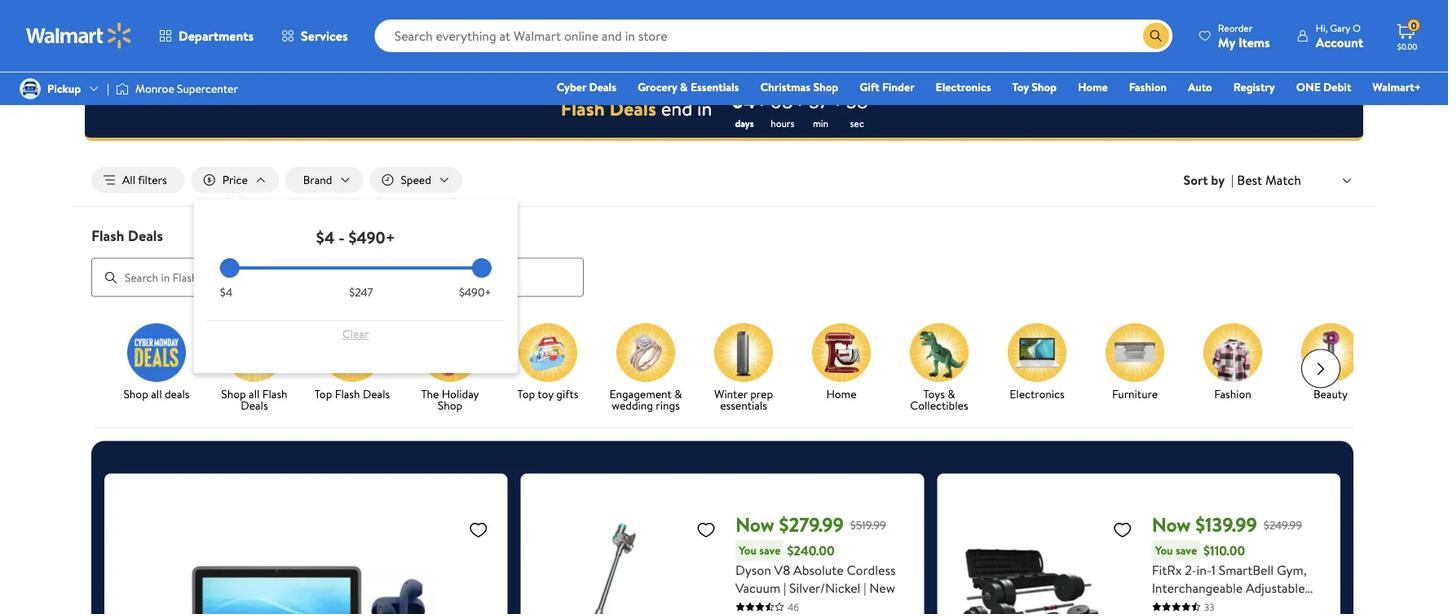 Task type: describe. For each thing, give the bounding box(es) containing it.
shop all deals link
[[114, 323, 199, 403]]

sort by |
[[1184, 171, 1234, 189]]

| right 'pickup'
[[107, 81, 109, 97]]

debit
[[1324, 79, 1351, 95]]

top toy gifts link
[[506, 323, 590, 403]]

interchangeable
[[1152, 579, 1243, 597]]

adjustable
[[1246, 579, 1305, 597]]

and
[[1215, 597, 1235, 615]]

essentials
[[691, 79, 739, 95]]

toys & collectibles
[[910, 386, 968, 414]]

$0.00
[[1398, 41, 1417, 52]]

toy
[[538, 386, 554, 402]]

08 : hours
[[770, 87, 802, 130]]

timer containing 04
[[85, 79, 1363, 141]]

04
[[732, 87, 756, 115]]

by
[[1211, 171, 1225, 189]]

beauty image
[[1301, 323, 1360, 382]]

v8
[[774, 562, 790, 579]]

brand button
[[285, 167, 363, 193]]

shop all flash deals
[[221, 386, 288, 414]]

essentials
[[720, 398, 767, 414]]

fitrx
[[1152, 562, 1182, 579]]

0
[[1411, 19, 1417, 32]]

toys
[[923, 386, 945, 402]]

reorder
[[1218, 21, 1253, 35]]

flash deals
[[91, 226, 163, 246]]

Search search field
[[375, 20, 1172, 52]]

engagement & wedding rings image
[[616, 323, 675, 382]]

flash deals end in 4 days 8 hours 57 minutes 58 seconds element
[[561, 95, 712, 122]]

shop inside the holiday shop
[[438, 398, 463, 414]]

christmas
[[760, 79, 811, 95]]

0 horizontal spatial fashion link
[[1122, 78, 1174, 96]]

sec
[[850, 116, 864, 130]]

next slide for chipmodulewithimages list image
[[1301, 350, 1341, 389]]

1
[[1212, 562, 1216, 579]]

you save $110.00 fitrx 2-in-1 smartbell gym, interchangeable adjustable dumbbells and barbell weig
[[1152, 542, 1321, 615]]

prep
[[750, 386, 773, 402]]

46
[[788, 601, 799, 615]]

walmart+ link
[[1365, 78, 1429, 96]]

winter
[[714, 386, 748, 402]]

0 vertical spatial electronics link
[[928, 78, 999, 96]]

toy shop
[[1012, 79, 1057, 95]]

all filters button
[[91, 167, 185, 193]]

deals for cyber deals
[[589, 79, 616, 95]]

& for grocery
[[680, 79, 688, 95]]

1 vertical spatial home
[[826, 386, 857, 402]]

winter prep essentials image
[[714, 323, 773, 382]]

grocery & essentials link
[[630, 78, 746, 96]]

christmas shop
[[760, 79, 838, 95]]

Walmart Site-Wide search field
[[375, 20, 1172, 52]]

gift
[[860, 79, 880, 95]]

0 vertical spatial home
[[1078, 79, 1108, 95]]

$4 - $490+
[[316, 226, 395, 249]]

$494 range field
[[220, 267, 492, 270]]

winter prep essentials
[[714, 386, 773, 414]]

deals inside 'shop all flash deals'
[[241, 398, 268, 414]]

walmart+
[[1373, 79, 1421, 95]]

services
[[301, 27, 348, 45]]

clear
[[342, 326, 369, 342]]

1 vertical spatial electronics link
[[995, 323, 1080, 403]]

registry
[[1234, 79, 1275, 95]]

| inside sort and filter section element
[[1231, 171, 1234, 189]]

Flash Deals search field
[[72, 226, 1376, 297]]

grocery & essentials
[[638, 79, 739, 95]]

registry link
[[1226, 78, 1282, 96]]

1 horizontal spatial $490+
[[459, 285, 492, 301]]

cyber deals link
[[549, 78, 624, 96]]

cyber deals
[[557, 79, 616, 95]]

barbell
[[1238, 597, 1278, 615]]

flash deals end in
[[561, 95, 712, 122]]

min
[[813, 116, 829, 130]]

top flash deals link
[[310, 323, 395, 403]]

$279.99
[[779, 512, 844, 539]]

shop left '58'
[[813, 79, 838, 95]]

you save $240.00 dyson v8 absolute cordless vacuum | silver/nickel | new
[[736, 542, 896, 597]]

services button
[[268, 16, 362, 55]]

price button
[[191, 167, 279, 193]]

hi, gary o account
[[1316, 21, 1363, 51]]

filters
[[138, 172, 167, 188]]

one
[[1296, 79, 1321, 95]]

electronics image
[[1008, 323, 1067, 382]]

$249.99
[[1264, 518, 1302, 534]]

gym,
[[1277, 562, 1307, 579]]

deals
[[165, 386, 190, 402]]

& for toys
[[948, 386, 955, 402]]

engagement & wedding rings link
[[603, 323, 688, 415]]

winter prep essentials link
[[701, 323, 786, 415]]

all filters
[[122, 172, 167, 188]]

collectibles
[[910, 398, 968, 414]]

all for deals
[[151, 386, 162, 402]]

flash inside search field
[[91, 226, 124, 246]]

top for top flash deals
[[315, 386, 332, 402]]

| left new
[[864, 579, 866, 597]]

rings
[[656, 398, 680, 414]]

beauty link
[[1288, 323, 1373, 403]]

33
[[1204, 601, 1215, 615]]

shop inside "link"
[[1032, 79, 1057, 95]]

vacuum
[[736, 579, 781, 597]]

toy
[[1012, 79, 1029, 95]]

: for 57
[[836, 92, 840, 110]]

silver/nickel
[[789, 579, 861, 597]]

$139.99
[[1196, 512, 1257, 539]]

toys & collectibles link
[[897, 323, 982, 415]]

& for engagement
[[675, 386, 682, 402]]

pickup
[[47, 81, 81, 97]]

the
[[421, 386, 439, 402]]

departments button
[[145, 16, 268, 55]]

dumbbells
[[1152, 597, 1212, 615]]

all for flash
[[249, 386, 260, 402]]

0 horizontal spatial home link
[[799, 323, 884, 403]]

now $279.99 group
[[534, 487, 911, 615]]

add to favorites list, open box | dell chromebook | newest os | 11.6-inch | intel celeron | 4gb ram 16gb | bundle: wireless mouse, bluetooth/wireless airbuds by certified 2 day express image
[[469, 520, 488, 540]]



Task type: vqa. For each thing, say whether or not it's contained in the screenshot.


Task type: locate. For each thing, give the bounding box(es) containing it.
: for 08
[[798, 92, 802, 110]]

deals right cyber
[[589, 79, 616, 95]]

shop right toy
[[1032, 79, 1057, 95]]

$4 range field
[[220, 267, 492, 270]]

you
[[739, 543, 757, 559], [1155, 543, 1173, 559]]

now $139.99 group
[[950, 487, 1328, 615]]

: right 08
[[798, 92, 802, 110]]

1 horizontal spatial home
[[1078, 79, 1108, 95]]

0 horizontal spatial save
[[759, 543, 781, 559]]

smartbell
[[1219, 562, 1274, 579]]

beauty
[[1314, 386, 1348, 402]]

flash inside 'shop all flash deals'
[[262, 386, 288, 402]]

save for $279.99
[[759, 543, 781, 559]]

$4 left -
[[316, 226, 335, 249]]

top flash deals image
[[323, 323, 382, 382]]

2 horizontal spatial :
[[836, 92, 840, 110]]

1 vertical spatial fashion
[[1214, 386, 1252, 402]]

christmas shop link
[[753, 78, 846, 96]]

fashion down search icon
[[1129, 79, 1167, 95]]

home down home image
[[826, 386, 857, 402]]

0 vertical spatial $490+
[[349, 226, 395, 249]]

flash deals image
[[225, 323, 284, 382]]

deals down flash deals image
[[241, 398, 268, 414]]

57
[[809, 87, 829, 115]]

you up fitrx
[[1155, 543, 1173, 559]]

1 horizontal spatial $4
[[316, 226, 335, 249]]

: right 04
[[760, 92, 764, 110]]

you up dyson
[[739, 543, 757, 559]]

$4 up flash deals image
[[220, 285, 233, 301]]

home link
[[1071, 78, 1115, 96], [799, 323, 884, 403]]

deals for flash deals
[[128, 226, 163, 246]]

1 vertical spatial home link
[[799, 323, 884, 403]]

: inside 57 : min
[[836, 92, 840, 110]]

deals inside top flash deals link
[[363, 386, 390, 402]]

deals for flash deals end in
[[610, 95, 656, 122]]

brand
[[303, 172, 332, 188]]

auto link
[[1181, 78, 1220, 96]]

top flash deals
[[315, 386, 390, 402]]

best match
[[1237, 171, 1301, 189]]

home image
[[812, 323, 871, 382]]

& right grocery
[[680, 79, 688, 95]]

grocery
[[638, 79, 677, 95]]

1 save from the left
[[759, 543, 781, 559]]

all down flash deals image
[[249, 386, 260, 402]]

save up v8
[[759, 543, 781, 559]]

top left toy at bottom left
[[517, 386, 535, 402]]

now for now $279.99
[[736, 512, 774, 539]]

0 vertical spatial fashion
[[1129, 79, 1167, 95]]

-
[[339, 226, 345, 249]]

engagement
[[610, 386, 672, 402]]

1 vertical spatial electronics
[[1010, 386, 1065, 402]]

all inside 'shop all flash deals'
[[249, 386, 260, 402]]

now for now $139.99
[[1152, 512, 1191, 539]]

 image
[[20, 78, 41, 99]]

0 horizontal spatial :
[[760, 92, 764, 110]]

1 horizontal spatial fashion
[[1214, 386, 1252, 402]]

1 vertical spatial $4
[[220, 285, 233, 301]]

electronics left toy
[[936, 79, 991, 95]]

: right 57
[[836, 92, 840, 110]]

deals left end
[[610, 95, 656, 122]]

flash
[[561, 95, 605, 122], [91, 226, 124, 246], [262, 386, 288, 402], [335, 386, 360, 402]]

best match button
[[1234, 169, 1357, 191]]

1 horizontal spatial :
[[798, 92, 802, 110]]

$4
[[316, 226, 335, 249], [220, 285, 233, 301]]

1 now from the left
[[736, 512, 774, 539]]

0 vertical spatial fashion link
[[1122, 78, 1174, 96]]

top inside "link"
[[517, 386, 535, 402]]

shop down flash deals image
[[221, 386, 246, 402]]

group
[[117, 487, 495, 615]]

save
[[759, 543, 781, 559], [1176, 543, 1197, 559]]

gift finder
[[860, 79, 915, 95]]

1 horizontal spatial home link
[[1071, 78, 1115, 96]]

1 top from the left
[[315, 386, 332, 402]]

search icon image
[[1150, 29, 1163, 42]]

furniture link
[[1093, 323, 1178, 403]]

shop left deals
[[124, 386, 148, 402]]

$490+ right -
[[349, 226, 395, 249]]

dyson
[[736, 562, 771, 579]]

now $279.99 $519.99
[[736, 512, 886, 539]]

: for 04
[[760, 92, 764, 110]]

auto
[[1188, 79, 1212, 95]]

&
[[680, 79, 688, 95], [675, 386, 682, 402], [948, 386, 955, 402]]

sort
[[1184, 171, 1208, 189]]

shop all deals
[[124, 386, 190, 402]]

deals down top flash deals image
[[363, 386, 390, 402]]

save up 2-
[[1176, 543, 1197, 559]]

add to favorites list, dyson v8 absolute cordless vacuum | silver/nickel | new image
[[696, 520, 716, 540]]

now inside group
[[736, 512, 774, 539]]

0 horizontal spatial fashion
[[1129, 79, 1167, 95]]

furniture image
[[1106, 323, 1164, 382]]

1 horizontal spatial fashion link
[[1191, 323, 1275, 403]]

0 horizontal spatial top
[[315, 386, 332, 402]]

price
[[222, 172, 248, 188]]

1 horizontal spatial now
[[1152, 512, 1191, 539]]

0 horizontal spatial electronics
[[936, 79, 991, 95]]

fashion down "fashion" image
[[1214, 386, 1252, 402]]

reorder my items
[[1218, 21, 1270, 51]]

add to favorites list, fitrx 2-in-1 smartbell gym, interchangeable adjustable dumbbells and barbell weight set, 100lbs. image
[[1113, 520, 1132, 540]]

$247
[[349, 285, 373, 301]]

holiday
[[442, 386, 479, 402]]

|
[[107, 81, 109, 97], [1231, 171, 1234, 189], [784, 579, 786, 597], [864, 579, 866, 597]]

sort and filter section element
[[72, 154, 1376, 206]]

cordless
[[847, 562, 896, 579]]

all
[[151, 386, 162, 402], [249, 386, 260, 402]]

$519.99
[[850, 518, 886, 534]]

1 vertical spatial fashion link
[[1191, 323, 1275, 403]]

& right toys
[[948, 386, 955, 402]]

hours
[[771, 116, 795, 130]]

one debit link
[[1289, 78, 1359, 96]]

0 vertical spatial $4
[[316, 226, 335, 249]]

furniture
[[1112, 386, 1158, 402]]

$4 for $4
[[220, 285, 233, 301]]

deals
[[589, 79, 616, 95], [610, 95, 656, 122], [128, 226, 163, 246], [363, 386, 390, 402], [241, 398, 268, 414]]

2 now from the left
[[1152, 512, 1191, 539]]

clear button
[[220, 321, 492, 347]]

1 horizontal spatial save
[[1176, 543, 1197, 559]]

$490+ up the holiday shop image
[[459, 285, 492, 301]]

:
[[760, 92, 764, 110], [798, 92, 802, 110], [836, 92, 840, 110]]

0 vertical spatial home link
[[1071, 78, 1115, 96]]

cyber
[[557, 79, 586, 95]]

top for top toy gifts
[[517, 386, 535, 402]]

$4 for $4 - $490+
[[316, 226, 335, 249]]

 image
[[116, 81, 129, 97]]

you inside you save $110.00 fitrx 2-in-1 smartbell gym, interchangeable adjustable dumbbells and barbell weig
[[1155, 543, 1173, 559]]

shop inside 'shop all flash deals'
[[221, 386, 246, 402]]

$240.00
[[787, 542, 835, 560]]

o
[[1353, 21, 1361, 35]]

2 you from the left
[[1155, 543, 1173, 559]]

shop
[[813, 79, 838, 95], [1032, 79, 1057, 95], [124, 386, 148, 402], [221, 386, 246, 402], [438, 398, 463, 414]]

now up dyson
[[736, 512, 774, 539]]

now up fitrx
[[1152, 512, 1191, 539]]

1 horizontal spatial top
[[517, 386, 535, 402]]

: inside 08 : hours
[[798, 92, 802, 110]]

save inside you save $110.00 fitrx 2-in-1 smartbell gym, interchangeable adjustable dumbbells and barbell weig
[[1176, 543, 1197, 559]]

shop all deals image
[[127, 323, 186, 382]]

top toy gifts
[[517, 386, 579, 402]]

1 : from the left
[[760, 92, 764, 110]]

deals down all filters
[[128, 226, 163, 246]]

gift finder link
[[852, 78, 922, 96]]

2 save from the left
[[1176, 543, 1197, 559]]

2 top from the left
[[517, 386, 535, 402]]

deals inside flash deals search field
[[128, 226, 163, 246]]

& right engagement
[[675, 386, 682, 402]]

deals inside cyber deals link
[[589, 79, 616, 95]]

0 horizontal spatial home
[[826, 386, 857, 402]]

supercenter
[[177, 81, 238, 97]]

shop all flash deals link
[[212, 323, 297, 415]]

0 horizontal spatial $4
[[220, 285, 233, 301]]

1 vertical spatial $490+
[[459, 285, 492, 301]]

electronics down electronics image
[[1010, 386, 1065, 402]]

new
[[870, 579, 895, 597]]

0 horizontal spatial $490+
[[349, 226, 395, 249]]

2 : from the left
[[798, 92, 802, 110]]

top toy gifts image
[[519, 323, 577, 382]]

1 horizontal spatial all
[[249, 386, 260, 402]]

shop down the holiday shop image
[[438, 398, 463, 414]]

speed button
[[370, 167, 462, 193]]

walmart image
[[26, 23, 132, 49]]

fashion image
[[1204, 323, 1262, 382]]

2 all from the left
[[249, 386, 260, 402]]

now
[[736, 512, 774, 539], [1152, 512, 1191, 539]]

1 all from the left
[[151, 386, 162, 402]]

: inside 04 : days
[[760, 92, 764, 110]]

3 : from the left
[[836, 92, 840, 110]]

electronics
[[936, 79, 991, 95], [1010, 386, 1065, 402]]

gary
[[1330, 21, 1350, 35]]

04 : days
[[732, 87, 764, 130]]

1 horizontal spatial you
[[1155, 543, 1173, 559]]

now $139.99 $249.99
[[1152, 512, 1302, 539]]

top down top flash deals image
[[315, 386, 332, 402]]

1 you from the left
[[739, 543, 757, 559]]

the holiday shop link
[[408, 323, 493, 415]]

all left deals
[[151, 386, 162, 402]]

toy shop link
[[1005, 78, 1064, 96]]

you for now $279.99
[[739, 543, 757, 559]]

0 vertical spatial electronics
[[936, 79, 991, 95]]

& inside "engagement & wedding rings"
[[675, 386, 682, 402]]

1 horizontal spatial electronics
[[1010, 386, 1065, 402]]

timer
[[85, 79, 1363, 141]]

in-
[[1197, 562, 1212, 579]]

save inside you save $240.00 dyson v8 absolute cordless vacuum | silver/nickel | new
[[759, 543, 781, 559]]

save for $139.99
[[1176, 543, 1197, 559]]

the holiday shop image
[[421, 323, 479, 382]]

you for now $139.99
[[1155, 543, 1173, 559]]

0 horizontal spatial now
[[736, 512, 774, 539]]

toys & collectibles image
[[910, 323, 969, 382]]

you inside you save $240.00 dyson v8 absolute cordless vacuum | silver/nickel | new
[[739, 543, 757, 559]]

hi,
[[1316, 21, 1328, 35]]

now inside "group"
[[1152, 512, 1191, 539]]

home right toy shop
[[1078, 79, 1108, 95]]

all
[[122, 172, 135, 188]]

0 horizontal spatial you
[[739, 543, 757, 559]]

departments
[[179, 27, 254, 45]]

one debit
[[1296, 79, 1351, 95]]

0 horizontal spatial all
[[151, 386, 162, 402]]

2-
[[1185, 562, 1197, 579]]

| right the by
[[1231, 171, 1234, 189]]

gifts
[[556, 386, 579, 402]]

| right "vacuum"
[[784, 579, 786, 597]]

& inside toys & collectibles
[[948, 386, 955, 402]]

search image
[[104, 271, 117, 284]]

58
[[846, 87, 868, 115]]

Search in Flash Deals search field
[[91, 258, 584, 297]]

the holiday shop
[[421, 386, 479, 414]]

electronics link
[[928, 78, 999, 96], [995, 323, 1080, 403]]



